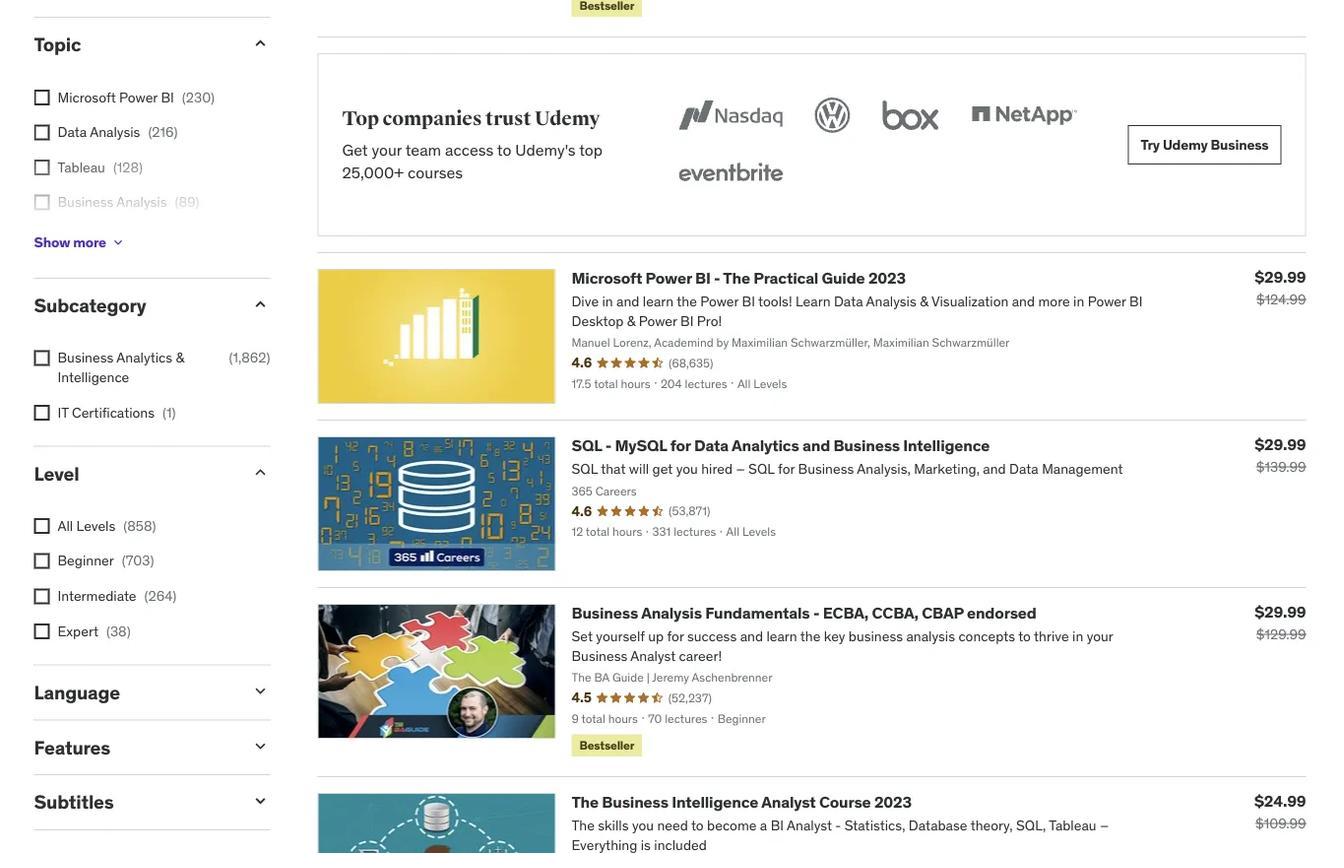Task type: describe. For each thing, give the bounding box(es) containing it.
business analysis fundamentals - ecba, ccba, cbap endorsed link
[[572, 603, 1037, 624]]

nasdaq image
[[674, 94, 788, 137]]

it
[[58, 404, 69, 421]]

levels
[[76, 517, 116, 535]]

courses
[[408, 162, 463, 183]]

sql - mysql for data analytics and business intelligence link
[[572, 436, 991, 456]]

power for -
[[646, 268, 692, 289]]

tableau (128)
[[58, 159, 143, 176]]

xsmall image inside show more button
[[110, 235, 126, 251]]

(230)
[[182, 88, 215, 106]]

topic button
[[34, 33, 235, 57]]

udemy's
[[516, 140, 576, 160]]

(1,862)
[[229, 349, 270, 367]]

(89)
[[175, 194, 200, 211]]

$24.99 $109.99
[[1255, 791, 1307, 833]]

microsoft power bi (230)
[[58, 88, 215, 106]]

small image for subtitles
[[251, 792, 270, 811]]

try udemy business
[[1142, 136, 1270, 154]]

level button
[[34, 462, 235, 486]]

xsmall image for microsoft
[[34, 90, 50, 106]]

0 vertical spatial the
[[724, 268, 751, 289]]

1 vertical spatial 2023
[[875, 793, 912, 813]]

volkswagen image
[[811, 94, 855, 137]]

your
[[372, 140, 402, 160]]

$24.99
[[1255, 791, 1307, 812]]

xsmall image for expert
[[34, 624, 50, 640]]

xsmall image for business analysis
[[34, 195, 50, 211]]

1 vertical spatial analytics
[[732, 436, 800, 456]]

business inside business analytics & intelligence
[[58, 349, 114, 367]]

and
[[803, 436, 831, 456]]

team
[[406, 140, 442, 160]]

beginner (703)
[[58, 552, 154, 570]]

bi for -
[[696, 268, 711, 289]]

access
[[445, 140, 494, 160]]

microsoft power bi - the practical guide 2023
[[572, 268, 906, 289]]

intermediate
[[58, 588, 137, 605]]

udemy inside try udemy business link
[[1164, 136, 1209, 154]]

small image for subcategory
[[251, 295, 270, 315]]

course
[[820, 793, 872, 813]]

cbap
[[922, 603, 964, 624]]

ecba,
[[823, 603, 869, 624]]

box image
[[878, 94, 944, 137]]

$29.99 for sql - mysql for data analytics and business intelligence
[[1256, 434, 1307, 455]]

tableau
[[58, 159, 105, 176]]

analysis for fundamentals
[[642, 603, 702, 624]]

data for data analysis (216)
[[58, 124, 87, 141]]

all
[[58, 517, 73, 535]]

language
[[34, 681, 120, 704]]

0 horizontal spatial the
[[572, 793, 599, 813]]

xsmall image for business analytics & intelligence
[[34, 351, 50, 367]]

to
[[497, 140, 512, 160]]

(1)
[[163, 404, 176, 421]]

microsoft power bi - the practical guide 2023 link
[[572, 268, 906, 289]]

subtitles
[[34, 791, 114, 814]]

$29.99 for microsoft power bi - the practical guide 2023
[[1256, 267, 1307, 287]]

all levels (858)
[[58, 517, 156, 535]]

top
[[580, 140, 603, 160]]

features
[[34, 736, 110, 759]]

more
[[73, 233, 106, 251]]

xsmall image for it
[[34, 405, 50, 421]]

business analysis fundamentals - ecba, ccba, cbap endorsed
[[572, 603, 1037, 624]]

xsmall image for beginner
[[34, 554, 50, 570]]

level
[[34, 462, 79, 486]]

data visualization
[[58, 229, 167, 246]]

trust
[[486, 107, 531, 131]]

subcategory
[[34, 294, 146, 318]]

analytics inside business analytics & intelligence
[[117, 349, 172, 367]]

show more button
[[34, 223, 126, 262]]

(703)
[[122, 552, 154, 570]]

analysis for (216)
[[90, 124, 140, 141]]

sql - mysql for data analytics and business intelligence
[[572, 436, 991, 456]]

analysis for (89)
[[117, 194, 167, 211]]



Task type: vqa. For each thing, say whether or not it's contained in the screenshot.


Task type: locate. For each thing, give the bounding box(es) containing it.
2 xsmall image from the top
[[34, 125, 50, 141]]

- right sql
[[606, 436, 612, 456]]

1 $29.99 from the top
[[1256, 267, 1307, 287]]

business analytics & intelligence
[[58, 349, 184, 386]]

- left ecba,
[[814, 603, 820, 624]]

1 horizontal spatial bi
[[696, 268, 711, 289]]

udemy up udemy's
[[535, 107, 600, 131]]

$139.99
[[1257, 459, 1307, 476]]

2 vertical spatial -
[[814, 603, 820, 624]]

0 horizontal spatial microsoft
[[58, 88, 116, 106]]

small image
[[251, 295, 270, 315], [251, 792, 270, 811]]

1 vertical spatial bi
[[696, 268, 711, 289]]

$124.99
[[1257, 291, 1307, 309]]

3 small image from the top
[[251, 682, 270, 702]]

expert
[[58, 623, 98, 640]]

small image for topic
[[251, 34, 270, 54]]

get
[[342, 140, 368, 160]]

1 vertical spatial data
[[58, 229, 87, 246]]

0 horizontal spatial power
[[119, 88, 158, 106]]

2 small image from the top
[[251, 792, 270, 811]]

(858)
[[123, 517, 156, 535]]

analyst
[[762, 793, 816, 813]]

5 xsmall image from the top
[[34, 519, 50, 535]]

bi for (230)
[[161, 88, 174, 106]]

certifications
[[72, 404, 155, 421]]

power for (230)
[[119, 88, 158, 106]]

analysis up (128)
[[90, 124, 140, 141]]

small image for level
[[251, 463, 270, 483]]

analysis
[[90, 124, 140, 141], [117, 194, 167, 211], [642, 603, 702, 624]]

intelligence inside business analytics & intelligence
[[58, 369, 129, 386]]

$29.99 up the $124.99
[[1256, 267, 1307, 287]]

$29.99 for business analysis fundamentals - ecba, ccba, cbap endorsed
[[1256, 602, 1307, 622]]

2 vertical spatial intelligence
[[672, 793, 759, 813]]

guide
[[822, 268, 866, 289]]

0 vertical spatial analysis
[[90, 124, 140, 141]]

microsoft for microsoft power bi (230)
[[58, 88, 116, 106]]

2 small image from the top
[[251, 463, 270, 483]]

4 small image from the top
[[251, 737, 270, 757]]

$29.99
[[1256, 267, 1307, 287], [1256, 434, 1307, 455], [1256, 602, 1307, 622]]

analytics left and
[[732, 436, 800, 456]]

xsmall image left expert on the bottom left of page
[[34, 624, 50, 640]]

$29.99 $129.99
[[1256, 602, 1307, 644]]

for
[[671, 436, 691, 456]]

1 vertical spatial power
[[646, 268, 692, 289]]

show more
[[34, 233, 106, 251]]

top
[[342, 107, 379, 131]]

xsmall image right more
[[110, 235, 126, 251]]

try udemy business link
[[1129, 126, 1282, 165]]

top companies trust udemy get your team access to udemy's top 25,000+ courses
[[342, 107, 603, 183]]

$129.99
[[1257, 626, 1307, 644]]

microsoft
[[58, 88, 116, 106], [572, 268, 643, 289]]

small image for features
[[251, 737, 270, 757]]

udemy right try
[[1164, 136, 1209, 154]]

the business intelligence analyst course 2023 link
[[572, 793, 912, 813]]

1 horizontal spatial analytics
[[732, 436, 800, 456]]

1 vertical spatial small image
[[251, 792, 270, 811]]

microsoft for microsoft power bi - the practical guide 2023
[[572, 268, 643, 289]]

1 vertical spatial -
[[606, 436, 612, 456]]

xsmall image left data analysis (216) on the top left
[[34, 125, 50, 141]]

0 horizontal spatial -
[[606, 436, 612, 456]]

power
[[119, 88, 158, 106], [646, 268, 692, 289]]

business
[[1211, 136, 1270, 154], [58, 194, 114, 211], [58, 349, 114, 367], [834, 436, 901, 456], [572, 603, 639, 624], [602, 793, 669, 813]]

data for data visualization
[[58, 229, 87, 246]]

3 xsmall image from the top
[[34, 160, 50, 176]]

1 horizontal spatial the
[[724, 268, 751, 289]]

1 vertical spatial analysis
[[117, 194, 167, 211]]

(264)
[[144, 588, 177, 605]]

xsmall image left all
[[34, 519, 50, 535]]

xsmall image for data
[[34, 125, 50, 141]]

language button
[[34, 681, 235, 704]]

2 vertical spatial $29.99
[[1256, 602, 1307, 622]]

bi
[[161, 88, 174, 106], [696, 268, 711, 289]]

udemy inside top companies trust udemy get your team access to udemy's top 25,000+ courses
[[535, 107, 600, 131]]

0 vertical spatial $29.99
[[1256, 267, 1307, 287]]

bi left (230)
[[161, 88, 174, 106]]

bi left practical
[[696, 268, 711, 289]]

1 horizontal spatial -
[[714, 268, 721, 289]]

1 horizontal spatial intelligence
[[672, 793, 759, 813]]

xsmall image left the it
[[34, 405, 50, 421]]

- left practical
[[714, 268, 721, 289]]

the
[[724, 268, 751, 289], [572, 793, 599, 813]]

expert (38)
[[58, 623, 131, 640]]

0 vertical spatial microsoft
[[58, 88, 116, 106]]

1 small image from the top
[[251, 295, 270, 315]]

2023 right guide
[[869, 268, 906, 289]]

(216)
[[148, 124, 178, 141]]

xsmall image up show
[[34, 195, 50, 211]]

$29.99 $139.99
[[1256, 434, 1307, 476]]

1 vertical spatial intelligence
[[904, 436, 991, 456]]

0 vertical spatial data
[[58, 124, 87, 141]]

0 vertical spatial analytics
[[117, 349, 172, 367]]

xsmall image for all
[[34, 519, 50, 535]]

xsmall image left tableau at the left
[[34, 160, 50, 176]]

0 vertical spatial udemy
[[535, 107, 600, 131]]

xsmall image left "intermediate"
[[34, 589, 50, 605]]

eventbrite image
[[674, 153, 788, 197]]

visualization
[[90, 229, 167, 246]]

ccba,
[[872, 603, 919, 624]]

1 vertical spatial the
[[572, 793, 599, 813]]

small image
[[251, 34, 270, 54], [251, 463, 270, 483], [251, 682, 270, 702], [251, 737, 270, 757]]

small image for language
[[251, 682, 270, 702]]

practical
[[754, 268, 819, 289]]

$29.99 up $139.99
[[1256, 434, 1307, 455]]

0 horizontal spatial udemy
[[535, 107, 600, 131]]

endorsed
[[968, 603, 1037, 624]]

xsmall image for intermediate
[[34, 589, 50, 605]]

xsmall image
[[34, 90, 50, 106], [34, 125, 50, 141], [34, 160, 50, 176], [34, 405, 50, 421], [34, 519, 50, 535]]

1 horizontal spatial udemy
[[1164, 136, 1209, 154]]

the business intelligence analyst course 2023
[[572, 793, 912, 813]]

subcategory button
[[34, 294, 235, 318]]

$29.99 $124.99
[[1256, 267, 1307, 309]]

0 vertical spatial intelligence
[[58, 369, 129, 386]]

0 horizontal spatial analytics
[[117, 349, 172, 367]]

2 horizontal spatial intelligence
[[904, 436, 991, 456]]

xsmall image down topic
[[34, 90, 50, 106]]

subtitles button
[[34, 791, 235, 814]]

(38)
[[106, 623, 131, 640]]

2023 right course
[[875, 793, 912, 813]]

intermediate (264)
[[58, 588, 177, 605]]

business analysis (89)
[[58, 194, 200, 211]]

analysis left the fundamentals
[[642, 603, 702, 624]]

intelligence
[[58, 369, 129, 386], [904, 436, 991, 456], [672, 793, 759, 813]]

xsmall image
[[34, 195, 50, 211], [110, 235, 126, 251], [34, 351, 50, 367], [34, 554, 50, 570], [34, 589, 50, 605], [34, 624, 50, 640]]

xsmall image left beginner
[[34, 554, 50, 570]]

4 xsmall image from the top
[[34, 405, 50, 421]]

1 vertical spatial $29.99
[[1256, 434, 1307, 455]]

25,000+
[[342, 162, 404, 183]]

0 vertical spatial -
[[714, 268, 721, 289]]

1 vertical spatial udemy
[[1164, 136, 1209, 154]]

analytics
[[117, 349, 172, 367], [732, 436, 800, 456]]

analysis up visualization
[[117, 194, 167, 211]]

-
[[714, 268, 721, 289], [606, 436, 612, 456], [814, 603, 820, 624]]

netapp image
[[968, 94, 1081, 137]]

2 vertical spatial analysis
[[642, 603, 702, 624]]

&
[[176, 349, 184, 367]]

2 vertical spatial data
[[695, 436, 729, 456]]

features button
[[34, 736, 235, 759]]

fundamentals
[[706, 603, 810, 624]]

1 xsmall image from the top
[[34, 90, 50, 106]]

try
[[1142, 136, 1161, 154]]

1 horizontal spatial microsoft
[[572, 268, 643, 289]]

- for power
[[714, 268, 721, 289]]

1 small image from the top
[[251, 34, 270, 54]]

xsmall image down subcategory
[[34, 351, 50, 367]]

1 horizontal spatial power
[[646, 268, 692, 289]]

3 $29.99 from the top
[[1256, 602, 1307, 622]]

0 vertical spatial power
[[119, 88, 158, 106]]

companies
[[383, 107, 482, 131]]

sql
[[572, 436, 602, 456]]

$109.99
[[1256, 815, 1307, 833]]

udemy
[[535, 107, 600, 131], [1164, 136, 1209, 154]]

1 vertical spatial microsoft
[[572, 268, 643, 289]]

(128)
[[113, 159, 143, 176]]

beginner
[[58, 552, 114, 570]]

show
[[34, 233, 70, 251]]

analytics left &
[[117, 349, 172, 367]]

0 horizontal spatial intelligence
[[58, 369, 129, 386]]

0 vertical spatial bi
[[161, 88, 174, 106]]

0 vertical spatial small image
[[251, 295, 270, 315]]

topic
[[34, 33, 81, 57]]

2 $29.99 from the top
[[1256, 434, 1307, 455]]

2 horizontal spatial -
[[814, 603, 820, 624]]

xsmall image for tableau
[[34, 160, 50, 176]]

$29.99 up the $129.99 at the right of page
[[1256, 602, 1307, 622]]

mysql
[[615, 436, 667, 456]]

it certifications (1)
[[58, 404, 176, 421]]

0 horizontal spatial bi
[[161, 88, 174, 106]]

data analysis (216)
[[58, 124, 178, 141]]

0 vertical spatial 2023
[[869, 268, 906, 289]]

- for analysis
[[814, 603, 820, 624]]



